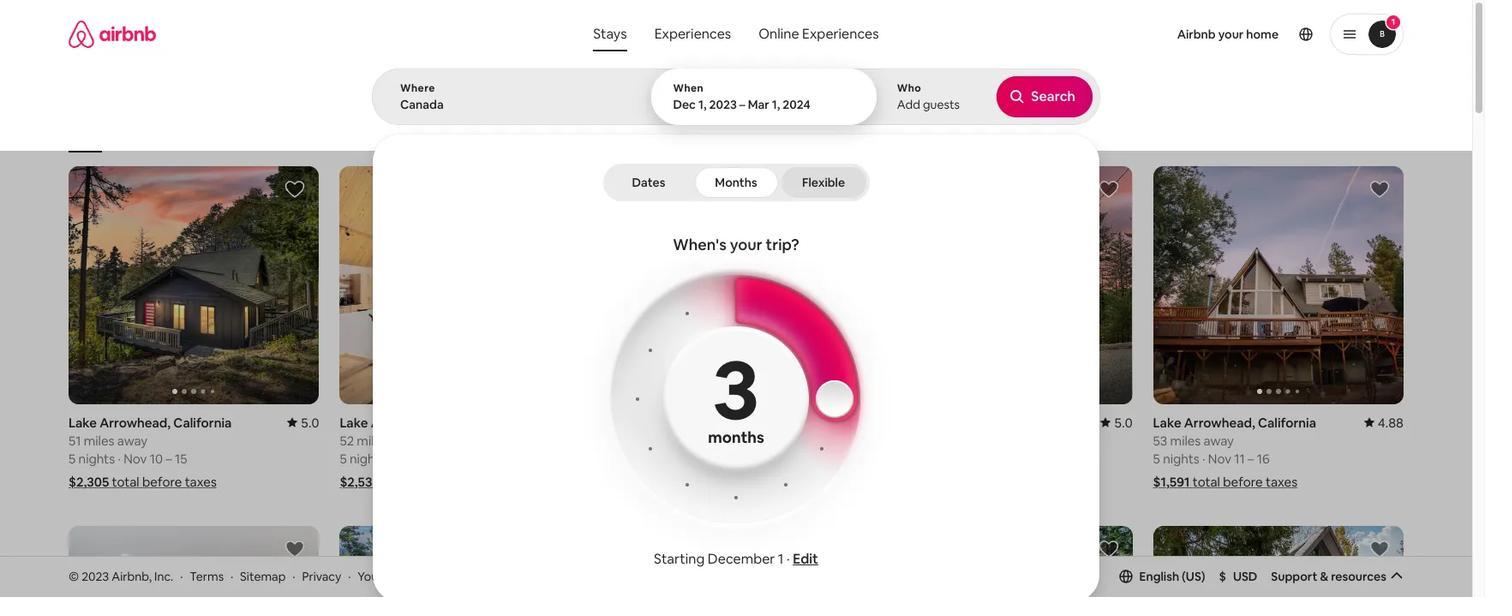 Task type: describe. For each thing, give the bounding box(es) containing it.
mar
[[748, 97, 769, 112]]

lake arrowhead, california 52 miles away 5 nights $2,539
[[340, 415, 503, 490]]

3
[[713, 336, 760, 443]]

starting
[[654, 550, 705, 568]]

sitemap link
[[240, 569, 286, 584]]

treehouses
[[1012, 127, 1068, 141]]

add
[[897, 97, 920, 112]]

before for 11
[[1223, 474, 1263, 490]]

$1,649
[[611, 474, 650, 490]]

where
[[400, 81, 435, 95]]

lake arrowhead, california 51 miles away 5 nights · nov 10 – 15 $2,305 total before taxes
[[69, 415, 232, 490]]

Where field
[[400, 97, 624, 112]]

add to wishlist: lake arrowhead, california image for lake arrowhead, california 52 miles away 5 nights
[[1098, 179, 1119, 200]]

· right inc.
[[180, 569, 183, 584]]

experiences button
[[641, 17, 745, 51]]

$2,539
[[340, 474, 380, 490]]

4.98
[[564, 415, 590, 431]]

5 for lake arrowhead, california 52 miles away 5 nights $2,539
[[340, 451, 347, 467]]

&
[[1320, 569, 1329, 584]]

english (us)
[[1139, 569, 1205, 584]]

off-
[[688, 127, 707, 140]]

airbnb your home link
[[1167, 16, 1289, 52]]

choices
[[427, 569, 471, 584]]

flexible
[[802, 175, 845, 190]]

lake arrowhead, california 53 miles away 5 nights · nov 11 – 16 $1,591 total before taxes
[[1153, 415, 1316, 490]]

online experiences link
[[745, 17, 893, 51]]

1 button
[[1330, 14, 1404, 55]]

16
[[1257, 451, 1270, 467]]

countryside
[[925, 127, 985, 141]]

december
[[708, 550, 775, 568]]

english (us) button
[[1119, 569, 1205, 584]]

52 for lake arrowhead, california 52 miles away 5 nights $2,539
[[340, 433, 354, 449]]

5.0 for lake arrowhead, california 52 miles away 5 nights
[[1114, 415, 1133, 431]]

dates
[[632, 175, 665, 190]]

display total before taxes switch
[[1358, 109, 1389, 129]]

nights for lake arrowhead, california 51 miles away 5 nights · nov 10 – 15 $2,305 total before taxes
[[78, 451, 115, 467]]

your
[[358, 569, 383, 584]]

nights for lake arrowhead, california 53 miles away 5 nights · nov 11 – 16 $1,591 total before taxes
[[1163, 451, 1200, 467]]

· inside the lake arrowhead, california 52 miles away 5 nights · nov 12 – 17 $1,649 total before taxes
[[660, 451, 663, 467]]

home
[[1246, 27, 1279, 42]]

inc.
[[154, 569, 173, 584]]

away for lake arrowhead, california 51 miles away 5 nights · nov 10 – 15 $2,305 total before taxes
[[117, 433, 148, 449]]

terms link
[[190, 569, 224, 584]]

lake arrowhead, california 52 miles away 5 nights · nov 12 – 17 $1,649 total before taxes
[[611, 415, 774, 490]]

– inside when dec 1, 2023 – mar 1, 2024
[[739, 97, 745, 112]]

lake arrowhead, california 52 miles away 5 nights
[[882, 415, 1045, 467]]

views
[[482, 127, 510, 140]]

$ usd
[[1219, 569, 1258, 584]]

when's your trip?
[[673, 235, 799, 255]]

10
[[150, 451, 163, 467]]

· right terms link
[[231, 569, 233, 584]]

edit button
[[793, 550, 818, 568]]

4.88 out of 5 average rating image
[[1364, 415, 1404, 431]]

design
[[857, 127, 891, 141]]

amazing
[[437, 127, 480, 140]]

map
[[730, 493, 755, 509]]

usd
[[1233, 569, 1258, 584]]

$2,539 button
[[340, 474, 488, 490]]

who add guests
[[897, 81, 960, 112]]

stays tab panel
[[372, 69, 1100, 597]]

· down add to wishlist: los angeles, california icon
[[292, 569, 295, 584]]

total for nov 12 – 17
[[653, 474, 680, 490]]

nights for lake arrowhead, california 52 miles away 5 nights
[[892, 451, 928, 467]]

2 privacy from the left
[[385, 569, 425, 584]]

4.88
[[1378, 415, 1404, 431]]

your privacy choices link
[[358, 569, 501, 584]]

when
[[673, 81, 704, 95]]

$
[[1219, 569, 1226, 584]]

starting december 1 · edit
[[654, 550, 818, 568]]

domes
[[368, 127, 403, 141]]

5 for lake arrowhead, california 51 miles away 5 nights · nov 10 – 15 $2,305 total before taxes
[[69, 451, 76, 467]]

lake for lake arrowhead, california 52 miles away 5 nights · nov 12 – 17 $1,649 total before taxes
[[611, 415, 639, 431]]

5 for lake arrowhead, california 52 miles away 5 nights · nov 12 – 17 $1,649 total before taxes
[[611, 451, 618, 467]]

your for airbnb
[[1218, 27, 1244, 42]]

months button
[[695, 167, 778, 198]]

the-
[[707, 127, 727, 140]]

5.0 out of 5 average rating image for lake arrowhead, california 52 miles away 5 nights
[[1101, 415, 1133, 431]]

away for lake arrowhead, california 52 miles away 5 nights
[[933, 433, 963, 449]]

when's
[[673, 235, 727, 255]]

arrowhead, for lake arrowhead, california 52 miles away 5 nights
[[913, 415, 984, 431]]

© 2023 airbnb, inc. · terms · sitemap · privacy · your privacy choices
[[69, 569, 471, 584]]

terms
[[190, 569, 224, 584]]

show map button
[[679, 480, 793, 522]]

1 add to wishlist: lake arrowhead, california image from the left
[[1098, 539, 1119, 559]]

1 privacy from the left
[[302, 569, 341, 584]]

– for lake arrowhead, california 52 miles away 5 nights · nov 12 – 17 $1,649 total before taxes
[[707, 451, 714, 467]]

california for lake arrowhead, california 52 miles away 5 nights
[[987, 415, 1045, 431]]

52 for lake arrowhead, california 52 miles away 5 nights
[[882, 433, 896, 449]]

group containing amazing views
[[69, 86, 1110, 153]]

arrowhead, for lake arrowhead, california 53 miles away 5 nights · nov 11 – 16 $1,591 total before taxes
[[1184, 415, 1255, 431]]

· inside lake arrowhead, california 51 miles away 5 nights · nov 10 – 15 $2,305 total before taxes
[[118, 451, 121, 467]]

5.0 out of 5 average rating image for lake arrowhead, california 51 miles away 5 nights · nov 10 – 15 $2,305 total before taxes
[[287, 415, 319, 431]]

4.94
[[836, 415, 861, 431]]

1 1, from the left
[[698, 97, 707, 112]]

online experiences
[[759, 25, 879, 43]]

grid
[[727, 127, 747, 140]]

california for lake arrowhead, california 51 miles away 5 nights · nov 10 – 15 $2,305 total before taxes
[[173, 415, 232, 431]]

5 for lake arrowhead, california 52 miles away 5 nights
[[882, 451, 889, 467]]

arrowhead, for lake arrowhead, california 52 miles away 5 nights $2,539
[[371, 415, 442, 431]]

· inside lake arrowhead, california 53 miles away 5 nights · nov 11 – 16 $1,591 total before taxes
[[1202, 451, 1205, 467]]

5 for lake arrowhead, california 53 miles away 5 nights · nov 11 – 16 $1,591 total before taxes
[[1153, 451, 1160, 467]]

lake for lake arrowhead, california 53 miles away 5 nights · nov 11 – 16 $1,591 total before taxes
[[1153, 415, 1182, 431]]

months
[[708, 427, 764, 447]]

stays
[[593, 25, 627, 43]]

flexible button
[[781, 167, 866, 198]]

show
[[697, 493, 727, 509]]

california for lake arrowhead, california 53 miles away 5 nights · nov 11 – 16 $1,591 total before taxes
[[1258, 415, 1316, 431]]

resources
[[1331, 569, 1387, 584]]

before for 10
[[142, 474, 182, 490]]

profile element
[[908, 0, 1404, 69]]

show map
[[697, 493, 755, 509]]

total for nov 11 – 16
[[1193, 474, 1220, 490]]

1 inside stays tab panel
[[778, 550, 784, 568]]

– for lake arrowhead, california 51 miles away 5 nights · nov 10 – 15 $2,305 total before taxes
[[166, 451, 172, 467]]



Task type: locate. For each thing, give the bounding box(es) containing it.
2 add to wishlist: lake arrowhead, california image from the left
[[1370, 539, 1390, 559]]

lake up 51
[[69, 415, 97, 431]]

4 arrowhead, from the left
[[913, 415, 984, 431]]

4 miles from the left
[[899, 433, 930, 449]]

privacy right your
[[385, 569, 425, 584]]

4 california from the left
[[987, 415, 1045, 431]]

1 horizontal spatial add to wishlist: lake arrowhead, california image
[[1370, 539, 1390, 559]]

· left 12
[[660, 451, 663, 467]]

1 horizontal spatial experiences
[[802, 25, 879, 43]]

52 inside lake arrowhead, california 52 miles away 5 nights $2,539
[[340, 433, 354, 449]]

2 away from the left
[[661, 433, 692, 449]]

0 horizontal spatial 5.0 out of 5 average rating image
[[287, 415, 319, 431]]

– inside lake arrowhead, california 53 miles away 5 nights · nov 11 – 16 $1,591 total before taxes
[[1248, 451, 1254, 467]]

lake inside lake arrowhead, california 52 miles away 5 nights $2,539
[[340, 415, 368, 431]]

None search field
[[372, 0, 1100, 597]]

none search field containing 3
[[372, 0, 1100, 597]]

miles for lake arrowhead, california 51 miles away 5 nights · nov 10 – 15 $2,305 total before taxes
[[84, 433, 114, 449]]

california for lake arrowhead, california 52 miles away 5 nights · nov 12 – 17 $1,649 total before taxes
[[716, 415, 774, 431]]

17
[[717, 451, 729, 467]]

when dec 1, 2023 – mar 1, 2024
[[673, 81, 811, 112]]

1 horizontal spatial 1,
[[772, 97, 780, 112]]

2 arrowhead, from the left
[[642, 415, 713, 431]]

1 inside dropdown button
[[1392, 16, 1395, 27]]

edit
[[793, 550, 818, 568]]

· left 11
[[1202, 451, 1205, 467]]

3 away from the left
[[390, 433, 421, 449]]

before down 10
[[142, 474, 182, 490]]

5
[[69, 451, 76, 467], [611, 451, 618, 467], [340, 451, 347, 467], [882, 451, 889, 467], [1153, 451, 1160, 467]]

miles inside lake arrowhead, california 53 miles away 5 nights · nov 11 – 16 $1,591 total before taxes
[[1170, 433, 1201, 449]]

15
[[175, 451, 187, 467]]

your left 'home'
[[1218, 27, 1244, 42]]

nights inside the lake arrowhead, california 52 miles away 5 nights · nov 12 – 17 $1,649 total before taxes
[[621, 451, 657, 467]]

2 5 from the left
[[611, 451, 618, 467]]

taxes up map
[[726, 474, 758, 490]]

arrowhead, for lake arrowhead, california 51 miles away 5 nights · nov 10 – 15 $2,305 total before taxes
[[100, 415, 171, 431]]

miles for lake arrowhead, california 52 miles away 5 nights
[[899, 433, 930, 449]]

0 horizontal spatial 1,
[[698, 97, 707, 112]]

2 nov from the left
[[666, 451, 689, 467]]

1 5.0 out of 5 average rating image from the left
[[287, 415, 319, 431]]

trip?
[[766, 235, 799, 255]]

california inside the lake arrowhead, california 52 miles away 5 nights · nov 12 – 17 $1,649 total before taxes
[[716, 415, 774, 431]]

– inside the lake arrowhead, california 52 miles away 5 nights · nov 12 – 17 $1,649 total before taxes
[[707, 451, 714, 467]]

airbnb your home
[[1177, 27, 1279, 42]]

before up show
[[683, 474, 723, 490]]

0 vertical spatial 1
[[1392, 16, 1395, 27]]

0 vertical spatial 2023
[[709, 97, 737, 112]]

experiences inside button
[[654, 25, 731, 43]]

skiing
[[622, 127, 651, 141]]

before inside lake arrowhead, california 51 miles away 5 nights · nov 10 – 15 $2,305 total before taxes
[[142, 474, 182, 490]]

0 horizontal spatial add to wishlist: lake arrowhead, california image
[[1098, 539, 1119, 559]]

who
[[897, 81, 922, 95]]

away inside lake arrowhead, california 52 miles away 5 nights
[[933, 433, 963, 449]]

your inside airbnb your home link
[[1218, 27, 1244, 42]]

2 nights from the left
[[621, 451, 657, 467]]

miles inside the lake arrowhead, california 52 miles away 5 nights · nov 12 – 17 $1,649 total before taxes
[[628, 433, 659, 449]]

1 52 from the left
[[611, 433, 625, 449]]

total right the $2,305
[[112, 474, 139, 490]]

nights inside lake arrowhead, california 52 miles away 5 nights
[[892, 451, 928, 467]]

support & resources button
[[1271, 569, 1404, 584]]

nov for nov 10 – 15
[[124, 451, 147, 467]]

nights
[[78, 451, 115, 467], [621, 451, 657, 467], [350, 451, 386, 467], [892, 451, 928, 467], [1163, 451, 1200, 467]]

miles for lake arrowhead, california 53 miles away 5 nights · nov 11 – 16 $1,591 total before taxes
[[1170, 433, 1201, 449]]

support
[[1271, 569, 1318, 584]]

total inside the lake arrowhead, california 52 miles away 5 nights · nov 12 – 17 $1,649 total before taxes
[[653, 474, 680, 490]]

1 horizontal spatial 52
[[611, 433, 625, 449]]

3 miles from the left
[[357, 433, 387, 449]]

lake right 4.98
[[611, 415, 639, 431]]

51
[[69, 433, 81, 449]]

5 inside lake arrowhead, california 52 miles away 5 nights $2,539
[[340, 451, 347, 467]]

5.0
[[301, 415, 319, 431], [1114, 415, 1133, 431]]

away for lake arrowhead, california 52 miles away 5 nights · nov 12 – 17 $1,649 total before taxes
[[661, 433, 692, 449]]

california inside lake arrowhead, california 51 miles away 5 nights · nov 10 – 15 $2,305 total before taxes
[[173, 415, 232, 431]]

add to wishlist: lake arrowhead, california image for lake arrowhead, california 52 miles away 5 nights · nov 12 – 17 $1,649 total before taxes
[[827, 179, 848, 200]]

before down 11
[[1223, 474, 1263, 490]]

nov inside lake arrowhead, california 51 miles away 5 nights · nov 10 – 15 $2,305 total before taxes
[[124, 451, 147, 467]]

off-the-grid
[[688, 127, 747, 140]]

2 1, from the left
[[772, 97, 780, 112]]

1
[[1392, 16, 1395, 27], [778, 550, 784, 568]]

2 5.0 from the left
[[1114, 415, 1133, 431]]

nov inside the lake arrowhead, california 52 miles away 5 nights · nov 12 – 17 $1,649 total before taxes
[[666, 451, 689, 467]]

lake inside the lake arrowhead, california 52 miles away 5 nights · nov 12 – 17 $1,649 total before taxes
[[611, 415, 639, 431]]

2023 up the- at the top of the page
[[709, 97, 737, 112]]

0 horizontal spatial taxes
[[185, 474, 217, 490]]

2 experiences from the left
[[802, 25, 879, 43]]

0 horizontal spatial 2023
[[82, 569, 109, 584]]

lake inside lake arrowhead, california 53 miles away 5 nights · nov 11 – 16 $1,591 total before taxes
[[1153, 415, 1182, 431]]

tab list containing dates
[[606, 164, 866, 201]]

total for nov 10 – 15
[[112, 474, 139, 490]]

5 5 from the left
[[1153, 451, 1160, 467]]

2 52 from the left
[[340, 433, 354, 449]]

lake inside lake arrowhead, california 51 miles away 5 nights · nov 10 – 15 $2,305 total before taxes
[[69, 415, 97, 431]]

4.98 out of 5 average rating image
[[551, 415, 590, 431]]

nov
[[124, 451, 147, 467], [666, 451, 689, 467], [1208, 451, 1232, 467]]

nights inside lake arrowhead, california 51 miles away 5 nights · nov 10 – 15 $2,305 total before taxes
[[78, 451, 115, 467]]

0 horizontal spatial your
[[730, 235, 763, 255]]

5 inside lake arrowhead, california 51 miles away 5 nights · nov 10 – 15 $2,305 total before taxes
[[69, 451, 76, 467]]

total right $1,649
[[653, 474, 680, 490]]

3 5 from the left
[[340, 451, 347, 467]]

1 horizontal spatial before
[[683, 474, 723, 490]]

2023 inside when dec 1, 2023 – mar 1, 2024
[[709, 97, 737, 112]]

arrowhead, inside lake arrowhead, california 52 miles away 5 nights $2,539
[[371, 415, 442, 431]]

lake for lake
[[787, 127, 810, 141]]

lake for lake arrowhead, california 51 miles away 5 nights · nov 10 – 15 $2,305 total before taxes
[[69, 415, 97, 431]]

1, right mar
[[772, 97, 780, 112]]

– for lake arrowhead, california 53 miles away 5 nights · nov 11 – 16 $1,591 total before taxes
[[1248, 451, 1254, 467]]

1 horizontal spatial total
[[653, 474, 680, 490]]

lake for lake arrowhead, california 52 miles away 5 nights $2,539
[[340, 415, 368, 431]]

52
[[611, 433, 625, 449], [340, 433, 354, 449], [882, 433, 896, 449]]

tab list
[[606, 164, 866, 201]]

total
[[112, 474, 139, 490], [653, 474, 680, 490], [1193, 474, 1220, 490]]

3 taxes from the left
[[1266, 474, 1298, 490]]

english
[[1139, 569, 1179, 584]]

1 horizontal spatial 5.0 out of 5 average rating image
[[1101, 415, 1133, 431]]

miles for lake arrowhead, california 52 miles away 5 nights · nov 12 – 17 $1,649 total before taxes
[[628, 433, 659, 449]]

0 horizontal spatial 5.0
[[301, 415, 319, 431]]

california for lake arrowhead, california 52 miles away 5 nights $2,539
[[445, 415, 503, 431]]

5 inside lake arrowhead, california 53 miles away 5 nights · nov 11 – 16 $1,591 total before taxes
[[1153, 451, 1160, 467]]

4.94 out of 5 average rating image
[[822, 415, 861, 431]]

– inside lake arrowhead, california 51 miles away 5 nights · nov 10 – 15 $2,305 total before taxes
[[166, 451, 172, 467]]

lake
[[787, 127, 810, 141], [69, 415, 97, 431], [611, 415, 639, 431], [340, 415, 368, 431], [882, 415, 910, 431], [1153, 415, 1182, 431]]

arrowhead,
[[100, 415, 171, 431], [642, 415, 713, 431], [371, 415, 442, 431], [913, 415, 984, 431], [1184, 415, 1255, 431]]

before
[[142, 474, 182, 490], [683, 474, 723, 490], [1223, 474, 1263, 490]]

total right the $1,591
[[1193, 474, 1220, 490]]

2 horizontal spatial nov
[[1208, 451, 1232, 467]]

$1,591
[[1153, 474, 1190, 490]]

1 vertical spatial your
[[730, 235, 763, 255]]

0 horizontal spatial experiences
[[654, 25, 731, 43]]

5 inside lake arrowhead, california 52 miles away 5 nights
[[882, 451, 889, 467]]

0 horizontal spatial nov
[[124, 451, 147, 467]]

2 horizontal spatial 52
[[882, 433, 896, 449]]

nights for lake arrowhead, california 52 miles away 5 nights · nov 12 – 17 $1,649 total before taxes
[[621, 451, 657, 467]]

– left the 15
[[166, 451, 172, 467]]

total inside lake arrowhead, california 53 miles away 5 nights · nov 11 – 16 $1,591 total before taxes
[[1193, 474, 1220, 490]]

online
[[759, 25, 799, 43]]

· left your
[[348, 569, 351, 584]]

amazing views
[[437, 127, 510, 140]]

arrowhead, inside the lake arrowhead, california 52 miles away 5 nights · nov 12 – 17 $1,649 total before taxes
[[642, 415, 713, 431]]

0 vertical spatial your
[[1218, 27, 1244, 42]]

dates button
[[606, 167, 691, 198]]

privacy down add to wishlist: los angeles, california icon
[[302, 569, 341, 584]]

miles inside lake arrowhead, california 52 miles away 5 nights
[[899, 433, 930, 449]]

1 taxes from the left
[[185, 474, 217, 490]]

3 add to wishlist: lake arrowhead, california image from the left
[[1098, 179, 1119, 200]]

2024
[[783, 97, 811, 112]]

nov left 11
[[1208, 451, 1232, 467]]

california inside lake arrowhead, california 52 miles away 5 nights
[[987, 415, 1045, 431]]

2023
[[709, 97, 737, 112], [82, 569, 109, 584]]

experiences up when
[[654, 25, 731, 43]]

add to wishlist: lake arrowhead, california image
[[1098, 539, 1119, 559], [1370, 539, 1390, 559]]

1 arrowhead, from the left
[[100, 415, 171, 431]]

1 5 from the left
[[69, 451, 76, 467]]

1 vertical spatial 1
[[778, 550, 784, 568]]

5 inside the lake arrowhead, california 52 miles away 5 nights · nov 12 – 17 $1,649 total before taxes
[[611, 451, 618, 467]]

1 vertical spatial 2023
[[82, 569, 109, 584]]

nov left 12
[[666, 451, 689, 467]]

taxes down the 15
[[185, 474, 217, 490]]

1 nights from the left
[[78, 451, 115, 467]]

lake inside group
[[787, 127, 810, 141]]

taxes inside lake arrowhead, california 53 miles away 5 nights · nov 11 – 16 $1,591 total before taxes
[[1266, 474, 1298, 490]]

taxes down the 16
[[1266, 474, 1298, 490]]

1 total from the left
[[112, 474, 139, 490]]

sitemap
[[240, 569, 286, 584]]

lake up 53
[[1153, 415, 1182, 431]]

3 nights from the left
[[350, 451, 386, 467]]

before inside lake arrowhead, california 53 miles away 5 nights · nov 11 – 16 $1,591 total before taxes
[[1223, 474, 1263, 490]]

nov inside lake arrowhead, california 53 miles away 5 nights · nov 11 – 16 $1,591 total before taxes
[[1208, 451, 1232, 467]]

nov for nov 12 – 17
[[666, 451, 689, 467]]

1 nov from the left
[[124, 451, 147, 467]]

2 before from the left
[[683, 474, 723, 490]]

· left edit button
[[787, 550, 790, 568]]

your for when's
[[730, 235, 763, 255]]

1 5.0 from the left
[[301, 415, 319, 431]]

1 miles from the left
[[84, 433, 114, 449]]

4 nights from the left
[[892, 451, 928, 467]]

1 horizontal spatial taxes
[[726, 474, 758, 490]]

your inside stays tab panel
[[730, 235, 763, 255]]

53
[[1153, 433, 1168, 449]]

2 horizontal spatial total
[[1193, 474, 1220, 490]]

– left mar
[[739, 97, 745, 112]]

nights inside lake arrowhead, california 52 miles away 5 nights $2,539
[[350, 451, 386, 467]]

0 horizontal spatial before
[[142, 474, 182, 490]]

0 horizontal spatial privacy
[[302, 569, 341, 584]]

52 inside lake arrowhead, california 52 miles away 5 nights
[[882, 433, 896, 449]]

2 total from the left
[[653, 474, 680, 490]]

5 miles from the left
[[1170, 433, 1201, 449]]

your
[[1218, 27, 1244, 42], [730, 235, 763, 255]]

1, right dec
[[698, 97, 707, 112]]

3 california from the left
[[445, 415, 503, 431]]

2 california from the left
[[716, 415, 774, 431]]

5 away from the left
[[1204, 433, 1234, 449]]

1 horizontal spatial nov
[[666, 451, 689, 467]]

1 away from the left
[[117, 433, 148, 449]]

airbnb,
[[112, 569, 152, 584]]

stays button
[[580, 17, 641, 51]]

2 horizontal spatial taxes
[[1266, 474, 1298, 490]]

1 before from the left
[[142, 474, 182, 490]]

nov for nov 11 – 16
[[1208, 451, 1232, 467]]

arrowhead, for lake arrowhead, california 52 miles away 5 nights · nov 12 – 17 $1,649 total before taxes
[[642, 415, 713, 431]]

1 horizontal spatial 5.0
[[1114, 415, 1133, 431]]

– left "17"
[[707, 451, 714, 467]]

3 arrowhead, from the left
[[371, 415, 442, 431]]

2 miles from the left
[[628, 433, 659, 449]]

0 horizontal spatial total
[[112, 474, 139, 490]]

add to wishlist: lake arrowhead, california image
[[285, 179, 305, 200], [827, 179, 848, 200], [1098, 179, 1119, 200], [1370, 179, 1390, 200]]

3 52 from the left
[[882, 433, 896, 449]]

away for lake arrowhead, california 53 miles away 5 nights · nov 11 – 16 $1,591 total before taxes
[[1204, 433, 1234, 449]]

·
[[118, 451, 121, 467], [660, 451, 663, 467], [1202, 451, 1205, 467], [787, 550, 790, 568], [180, 569, 183, 584], [231, 569, 233, 584], [292, 569, 295, 584], [348, 569, 351, 584]]

taxes inside lake arrowhead, california 51 miles away 5 nights · nov 10 – 15 $2,305 total before taxes
[[185, 474, 217, 490]]

3 total from the left
[[1193, 474, 1220, 490]]

what can we help you find? tab list
[[580, 17, 745, 51]]

privacy link
[[302, 569, 341, 584]]

taxes for nov 12 – 17
[[726, 474, 758, 490]]

nights inside lake arrowhead, california 53 miles away 5 nights · nov 11 – 16 $1,591 total before taxes
[[1163, 451, 1200, 467]]

experiences right online
[[802, 25, 879, 43]]

5.0 for lake arrowhead, california 51 miles away 5 nights · nov 10 – 15 $2,305 total before taxes
[[301, 415, 319, 431]]

arrowhead, inside lake arrowhead, california 53 miles away 5 nights · nov 11 – 16 $1,591 total before taxes
[[1184, 415, 1255, 431]]

miles inside lake arrowhead, california 51 miles away 5 nights · nov 10 – 15 $2,305 total before taxes
[[84, 433, 114, 449]]

group
[[69, 86, 1110, 153], [69, 166, 319, 404], [340, 166, 590, 404], [611, 166, 861, 404], [882, 166, 1383, 404], [1153, 166, 1404, 404], [69, 526, 319, 597], [340, 526, 590, 597], [611, 526, 861, 597], [882, 526, 1133, 597], [1153, 526, 1404, 597]]

52 for lake arrowhead, california 52 miles away 5 nights · nov 12 – 17 $1,649 total before taxes
[[611, 433, 625, 449]]

away inside the lake arrowhead, california 52 miles away 5 nights · nov 12 – 17 $1,649 total before taxes
[[661, 433, 692, 449]]

away inside lake arrowhead, california 53 miles away 5 nights · nov 11 – 16 $1,591 total before taxes
[[1204, 433, 1234, 449]]

miles inside lake arrowhead, california 52 miles away 5 nights $2,539
[[357, 433, 387, 449]]

add to wishlist: lake arrowhead, california image for lake arrowhead, california 51 miles away 5 nights · nov 10 – 15 $2,305 total before taxes
[[285, 179, 305, 200]]

taxes for nov 11 – 16
[[1266, 474, 1298, 490]]

lake inside lake arrowhead, california 52 miles away 5 nights
[[882, 415, 910, 431]]

5.0 out of 5 average rating image
[[287, 415, 319, 431], [1101, 415, 1133, 431]]

0 horizontal spatial 1
[[778, 550, 784, 568]]

experiences
[[654, 25, 731, 43], [802, 25, 879, 43]]

months
[[715, 175, 757, 190]]

total inside lake arrowhead, california 51 miles away 5 nights · nov 10 – 15 $2,305 total before taxes
[[112, 474, 139, 490]]

4 away from the left
[[933, 433, 963, 449]]

©
[[69, 569, 79, 584]]

2 5.0 out of 5 average rating image from the left
[[1101, 415, 1133, 431]]

airbnb
[[1177, 27, 1216, 42]]

taxes inside the lake arrowhead, california 52 miles away 5 nights · nov 12 – 17 $1,649 total before taxes
[[726, 474, 758, 490]]

1 horizontal spatial privacy
[[385, 569, 425, 584]]

12
[[692, 451, 705, 467]]

2023 right ©
[[82, 569, 109, 584]]

lake up "$2,539"
[[340, 415, 368, 431]]

(us)
[[1182, 569, 1205, 584]]

1 add to wishlist: lake arrowhead, california image from the left
[[285, 179, 305, 200]]

add to wishlist: los angeles, california image
[[285, 539, 305, 559]]

miles for lake arrowhead, california 52 miles away 5 nights $2,539
[[357, 433, 387, 449]]

away inside lake arrowhead, california 52 miles away 5 nights $2,539
[[390, 433, 421, 449]]

4 5 from the left
[[882, 451, 889, 467]]

52 inside the lake arrowhead, california 52 miles away 5 nights · nov 12 – 17 $1,649 total before taxes
[[611, 433, 625, 449]]

away for lake arrowhead, california 52 miles away 5 nights $2,539
[[390, 433, 421, 449]]

1,
[[698, 97, 707, 112], [772, 97, 780, 112]]

taxes
[[185, 474, 217, 490], [726, 474, 758, 490], [1266, 474, 1298, 490]]

5 arrowhead, from the left
[[1184, 415, 1255, 431]]

guests
[[923, 97, 960, 112]]

2 add to wishlist: lake arrowhead, california image from the left
[[827, 179, 848, 200]]

mansions
[[538, 127, 584, 141]]

california inside lake arrowhead, california 53 miles away 5 nights · nov 11 – 16 $1,591 total before taxes
[[1258, 415, 1316, 431]]

lake down 2024
[[787, 127, 810, 141]]

add to wishlist: lake arrowhead, california image for lake arrowhead, california 53 miles away 5 nights · nov 11 – 16 $1,591 total before taxes
[[1370, 179, 1390, 200]]

your left trip?
[[730, 235, 763, 255]]

taxes for nov 10 – 15
[[185, 474, 217, 490]]

11
[[1234, 451, 1245, 467]]

2 taxes from the left
[[726, 474, 758, 490]]

· inside stays tab panel
[[787, 550, 790, 568]]

5 california from the left
[[1258, 415, 1316, 431]]

tab list inside stays tab panel
[[606, 164, 866, 201]]

arrowhead, inside lake arrowhead, california 52 miles away 5 nights
[[913, 415, 984, 431]]

dec
[[673, 97, 696, 112]]

away
[[117, 433, 148, 449], [661, 433, 692, 449], [390, 433, 421, 449], [933, 433, 963, 449], [1204, 433, 1234, 449]]

3 nov from the left
[[1208, 451, 1232, 467]]

add to wishlist: lake arrowhead, california image up 'english (us)' button
[[1098, 539, 1119, 559]]

lake for lake arrowhead, california 52 miles away 5 nights
[[882, 415, 910, 431]]

2 horizontal spatial before
[[1223, 474, 1263, 490]]

1 california from the left
[[173, 415, 232, 431]]

nov left 10
[[124, 451, 147, 467]]

4 add to wishlist: lake arrowhead, california image from the left
[[1370, 179, 1390, 200]]

3 before from the left
[[1223, 474, 1263, 490]]

1 horizontal spatial 2023
[[709, 97, 737, 112]]

add to wishlist: lake arrowhead, california image up "resources"
[[1370, 539, 1390, 559]]

arrowhead, inside lake arrowhead, california 51 miles away 5 nights · nov 10 – 15 $2,305 total before taxes
[[100, 415, 171, 431]]

support & resources
[[1271, 569, 1387, 584]]

before for 12
[[683, 474, 723, 490]]

1 horizontal spatial your
[[1218, 27, 1244, 42]]

before inside the lake arrowhead, california 52 miles away 5 nights · nov 12 – 17 $1,649 total before taxes
[[683, 474, 723, 490]]

· left 10
[[118, 451, 121, 467]]

nights for lake arrowhead, california 52 miles away 5 nights $2,539
[[350, 451, 386, 467]]

5 nights from the left
[[1163, 451, 1200, 467]]

1 experiences from the left
[[654, 25, 731, 43]]

away inside lake arrowhead, california 51 miles away 5 nights · nov 10 – 15 $2,305 total before taxes
[[117, 433, 148, 449]]

1 horizontal spatial 1
[[1392, 16, 1395, 27]]

lake right 4.94
[[882, 415, 910, 431]]

$2,305
[[69, 474, 109, 490]]

0 horizontal spatial 52
[[340, 433, 354, 449]]

–
[[739, 97, 745, 112], [166, 451, 172, 467], [707, 451, 714, 467], [1248, 451, 1254, 467]]

california inside lake arrowhead, california 52 miles away 5 nights $2,539
[[445, 415, 503, 431]]

– right 11
[[1248, 451, 1254, 467]]



Task type: vqa. For each thing, say whether or not it's contained in the screenshot.
Nov in the Lake Arrowhead, California 53 miles away 5 nights · Nov 11 – 16 $1,591 total before taxes
yes



